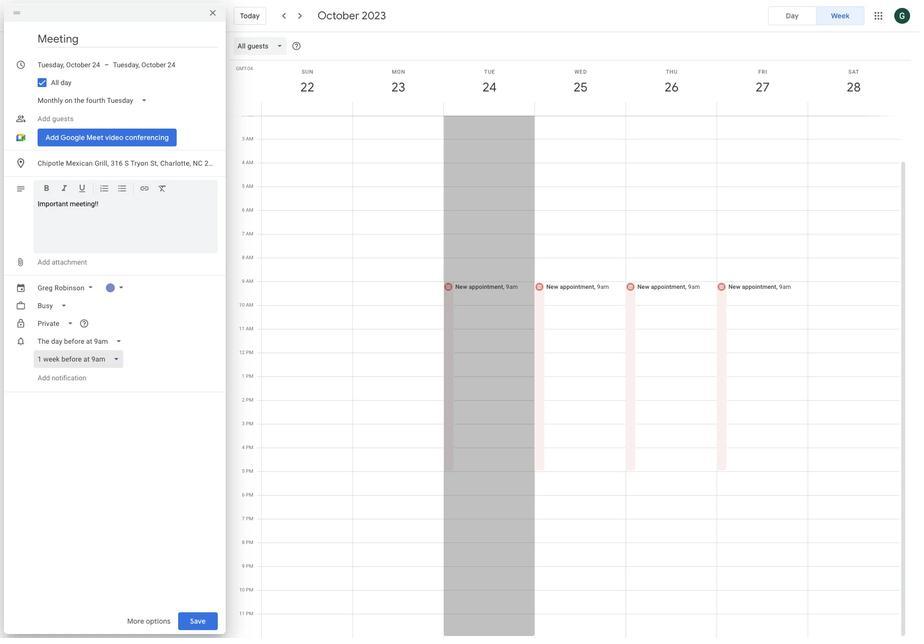 Task type: locate. For each thing, give the bounding box(es) containing it.
5 for 5 pm
[[242, 469, 245, 474]]

8 down 7 pm
[[242, 540, 245, 545]]

3 add from the top
[[38, 374, 50, 382]]

9am
[[506, 284, 518, 291], [597, 284, 609, 291], [688, 284, 700, 291], [779, 284, 791, 291]]

2 new appointment , 9am from the left
[[546, 284, 609, 291]]

tue 24
[[482, 69, 496, 96]]

2 pm from the top
[[246, 374, 253, 379]]

4 9am from the left
[[779, 284, 791, 291]]

1 11 from the top
[[239, 326, 245, 332]]

9 for 9 am
[[242, 279, 245, 284]]

1 3 from the top
[[242, 136, 245, 142]]

1 6 from the top
[[242, 207, 245, 213]]

1 new appointment , 9am from the left
[[455, 284, 518, 291]]

october
[[318, 9, 359, 23]]

7 pm from the top
[[246, 492, 253, 498]]

4 down 3 pm
[[242, 445, 245, 450]]

11 pm from the top
[[246, 587, 253, 593]]

am for 5 am
[[246, 184, 253, 189]]

st,
[[150, 159, 158, 167]]

4 new appointment , 9am from the left
[[728, 284, 791, 291]]

12 pm from the top
[[246, 611, 253, 617]]

5 am from the top
[[246, 207, 253, 213]]

1 vertical spatial add
[[38, 258, 50, 266]]

3 pm
[[242, 421, 253, 427]]

2 11 from the top
[[239, 611, 245, 617]]

1 4 from the top
[[242, 160, 245, 165]]

6 down 5 pm
[[242, 492, 245, 498]]

9 for 9 pm
[[242, 564, 245, 569]]

1 vertical spatial 8
[[242, 540, 245, 545]]

am down 6 am
[[246, 231, 253, 237]]

3 9am from the left
[[688, 284, 700, 291]]

1 vertical spatial 2
[[242, 397, 245, 403]]

0 vertical spatial add
[[38, 115, 50, 123]]

add left attachment at top left
[[38, 258, 50, 266]]

6 pm from the top
[[246, 469, 253, 474]]

3 for 3 pm
[[242, 421, 245, 427]]

pm up 3 pm
[[246, 397, 253, 403]]

25 column header
[[534, 60, 626, 116]]

grid
[[230, 32, 907, 638]]

to element
[[104, 61, 109, 69]]

0 vertical spatial 9
[[242, 279, 245, 284]]

am for 9 am
[[246, 279, 253, 284]]

8 pm from the top
[[246, 516, 253, 522]]

grill,
[[95, 159, 109, 167]]

3 new appointment , 9am from the left
[[637, 284, 700, 291]]

8 am
[[242, 255, 253, 260]]

0 vertical spatial 10
[[239, 302, 245, 308]]

thursday, october 26 element
[[660, 76, 683, 99]]

12
[[239, 350, 245, 355]]

1 8 from the top
[[242, 255, 245, 260]]

7 up '8 pm'
[[242, 516, 245, 522]]

5 up 6 am
[[242, 184, 245, 189]]

10
[[239, 302, 245, 308], [239, 587, 245, 593]]

9
[[242, 279, 245, 284], [242, 564, 245, 569]]

8 up 9 am
[[242, 255, 245, 260]]

4 am from the top
[[246, 184, 253, 189]]

add notification
[[38, 374, 86, 382]]

3
[[242, 136, 245, 142], [242, 421, 245, 427]]

add for add attachment
[[38, 258, 50, 266]]

0 vertical spatial 11
[[239, 326, 245, 332]]

s
[[125, 159, 129, 167]]

7 pm
[[242, 516, 253, 522]]

1 vertical spatial 9
[[242, 564, 245, 569]]

0 vertical spatial 4
[[242, 160, 245, 165]]

0 vertical spatial 6
[[242, 207, 245, 213]]

6
[[242, 207, 245, 213], [242, 492, 245, 498]]

04
[[247, 66, 253, 71]]

2 am from the top
[[246, 136, 253, 142]]

2 up 3 am
[[242, 112, 245, 118]]

pm for 11 pm
[[246, 611, 253, 617]]

Day radio
[[768, 6, 817, 25]]

italic image
[[59, 184, 69, 195]]

22
[[300, 79, 314, 96]]

add left notification
[[38, 374, 50, 382]]

today
[[240, 11, 260, 20]]

1 vertical spatial 7
[[242, 516, 245, 522]]

greg
[[38, 284, 53, 292]]

pm down '8 pm'
[[246, 564, 253, 569]]

am down 8 am
[[246, 279, 253, 284]]

2 9 from the top
[[242, 564, 245, 569]]

11 down the 10 pm
[[239, 611, 245, 617]]

add left guests
[[38, 115, 50, 123]]

24 column header
[[443, 60, 535, 116]]

add attachment
[[38, 258, 87, 266]]

1 add from the top
[[38, 115, 50, 123]]

tue
[[484, 69, 495, 75]]

4 , from the left
[[776, 284, 778, 291]]

2 8 from the top
[[242, 540, 245, 545]]

1 vertical spatial 11
[[239, 611, 245, 617]]

pm down 4 pm on the bottom
[[246, 469, 253, 474]]

pm down 5 pm
[[246, 492, 253, 498]]

cell
[[443, 67, 535, 638], [262, 68, 353, 638], [353, 68, 444, 638], [534, 68, 626, 638], [625, 68, 717, 638], [716, 68, 808, 638], [808, 68, 899, 638]]

wed 25
[[573, 69, 587, 96]]

pm for 6 pm
[[246, 492, 253, 498]]

6 am from the top
[[246, 231, 253, 237]]

11 up 12
[[239, 326, 245, 332]]

3 up 4 am
[[242, 136, 245, 142]]

7 down 6 am
[[242, 231, 245, 237]]

am up 4 am
[[246, 136, 253, 142]]

2 appointment from the left
[[560, 284, 594, 291]]

0 vertical spatial 3
[[242, 136, 245, 142]]

add
[[38, 115, 50, 123], [38, 258, 50, 266], [38, 374, 50, 382]]

nc
[[193, 159, 203, 167]]

2 2 from the top
[[242, 397, 245, 403]]

,
[[503, 284, 504, 291], [594, 284, 595, 291], [685, 284, 687, 291], [776, 284, 778, 291]]

sat
[[848, 69, 859, 75]]

9 am from the top
[[246, 302, 253, 308]]

4 for 4 am
[[242, 160, 245, 165]]

am for 11 am
[[246, 326, 253, 332]]

pm down the 10 pm
[[246, 611, 253, 617]]

new appointment , 9am
[[455, 284, 518, 291], [546, 284, 609, 291], [637, 284, 700, 291], [728, 284, 791, 291]]

28202,
[[204, 159, 226, 167]]

10 for 10 am
[[239, 302, 245, 308]]

3 pm from the top
[[246, 397, 253, 403]]

10 pm from the top
[[246, 564, 253, 569]]

1 10 from the top
[[239, 302, 245, 308]]

am right usa
[[246, 160, 253, 165]]

6 for 6 pm
[[242, 492, 245, 498]]

2 down "1"
[[242, 397, 245, 403]]

thu
[[666, 69, 678, 75]]

pm up '8 pm'
[[246, 516, 253, 522]]

saturday, october 28 element
[[842, 76, 865, 99]]

23 column header
[[352, 60, 444, 116]]

11
[[239, 326, 245, 332], [239, 611, 245, 617]]

9 pm from the top
[[246, 540, 253, 545]]

am up '7 am'
[[246, 207, 253, 213]]

1 am from the top
[[246, 112, 253, 118]]

10 up the 11 am
[[239, 302, 245, 308]]

0 vertical spatial 8
[[242, 255, 245, 260]]

8 am from the top
[[246, 279, 253, 284]]

4 pm from the top
[[246, 421, 253, 427]]

am up 3 am
[[246, 112, 253, 118]]

pm for 4 pm
[[246, 445, 253, 450]]

8 for 8 pm
[[242, 540, 245, 545]]

1 9 from the top
[[242, 279, 245, 284]]

10 am
[[239, 302, 253, 308]]

28
[[846, 79, 860, 96]]

8
[[242, 255, 245, 260], [242, 540, 245, 545]]

5 pm from the top
[[246, 445, 253, 450]]

pm down 3 pm
[[246, 445, 253, 450]]

2 , from the left
[[594, 284, 595, 291]]

monday, october 23 element
[[387, 76, 410, 99]]

2 for 2 am
[[242, 112, 245, 118]]

7
[[242, 231, 245, 237], [242, 516, 245, 522]]

wednesday, october 25 element
[[569, 76, 592, 99]]

1 2 from the top
[[242, 112, 245, 118]]

1 pm from the top
[[246, 350, 253, 355]]

2
[[242, 112, 245, 118], [242, 397, 245, 403]]

pm up 9 pm
[[246, 540, 253, 545]]

3 for 3 am
[[242, 136, 245, 142]]

3 up 4 pm on the bottom
[[242, 421, 245, 427]]

2 6 from the top
[[242, 492, 245, 498]]

1 new from the left
[[455, 284, 467, 291]]

appointment
[[469, 284, 503, 291], [560, 284, 594, 291], [651, 284, 685, 291], [742, 284, 776, 291]]

2 5 from the top
[[242, 469, 245, 474]]

add inside dropdown button
[[38, 115, 50, 123]]

1 vertical spatial 10
[[239, 587, 245, 593]]

gmt-04
[[236, 66, 253, 71]]

2 add from the top
[[38, 258, 50, 266]]

underline image
[[77, 184, 87, 195]]

row
[[257, 67, 899, 638]]

new
[[455, 284, 467, 291], [546, 284, 558, 291], [637, 284, 649, 291], [728, 284, 740, 291]]

pm
[[246, 350, 253, 355], [246, 374, 253, 379], [246, 397, 253, 403], [246, 421, 253, 427], [246, 445, 253, 450], [246, 469, 253, 474], [246, 492, 253, 498], [246, 516, 253, 522], [246, 540, 253, 545], [246, 564, 253, 569], [246, 587, 253, 593], [246, 611, 253, 617]]

4 pm
[[242, 445, 253, 450]]

2 7 from the top
[[242, 516, 245, 522]]

am for 10 am
[[246, 302, 253, 308]]

9 up the 10 pm
[[242, 564, 245, 569]]

1 vertical spatial 4
[[242, 445, 245, 450]]

pm down 9 pm
[[246, 587, 253, 593]]

pm right "1"
[[246, 374, 253, 379]]

am for 2 am
[[246, 112, 253, 118]]

option group
[[768, 6, 865, 25]]

1 vertical spatial 6
[[242, 492, 245, 498]]

all day
[[51, 79, 71, 87]]

am down 9 am
[[246, 302, 253, 308]]

7 am from the top
[[246, 255, 253, 260]]

2 4 from the top
[[242, 445, 245, 450]]

6 up '7 am'
[[242, 207, 245, 213]]

1 vertical spatial 5
[[242, 469, 245, 474]]

5 down 4 pm on the bottom
[[242, 469, 245, 474]]

2 10 from the top
[[239, 587, 245, 593]]

23
[[391, 79, 405, 96]]

2023
[[362, 9, 386, 23]]

insert link image
[[140, 184, 149, 195]]

1 7 from the top
[[242, 231, 245, 237]]

pm up 4 pm on the bottom
[[246, 421, 253, 427]]

9 up 10 am
[[242, 279, 245, 284]]

fri
[[758, 69, 767, 75]]

0 vertical spatial 2
[[242, 112, 245, 118]]

add for add guests
[[38, 115, 50, 123]]

formatting options toolbar
[[34, 180, 218, 201]]

4 new from the left
[[728, 284, 740, 291]]

am for 7 am
[[246, 231, 253, 237]]

add guests button
[[34, 110, 218, 128]]

3 am from the top
[[246, 160, 253, 165]]

am down '7 am'
[[246, 255, 253, 260]]

10 am from the top
[[246, 326, 253, 332]]

1 5 from the top
[[242, 184, 245, 189]]

0 vertical spatial 7
[[242, 231, 245, 237]]

pm right 12
[[246, 350, 253, 355]]

None field
[[234, 37, 290, 55], [34, 92, 155, 109], [34, 297, 75, 315], [34, 315, 81, 333], [34, 333, 130, 350], [34, 350, 127, 368], [234, 37, 290, 55], [34, 92, 155, 109], [34, 297, 75, 315], [34, 315, 81, 333], [34, 333, 130, 350], [34, 350, 127, 368]]

am for 6 am
[[246, 207, 253, 213]]

0 vertical spatial 5
[[242, 184, 245, 189]]

1 vertical spatial 3
[[242, 421, 245, 427]]

week
[[831, 11, 850, 20]]

10 up 11 pm
[[239, 587, 245, 593]]

4
[[242, 160, 245, 165], [242, 445, 245, 450]]

10 for 10 pm
[[239, 587, 245, 593]]

9 am
[[242, 279, 253, 284]]

important
[[38, 200, 68, 208]]

am up 12 pm
[[246, 326, 253, 332]]

notifications element
[[34, 333, 218, 368]]

friday, october 27 element
[[751, 76, 774, 99]]

4 right usa
[[242, 160, 245, 165]]

Add title text field
[[38, 32, 218, 47]]

11 am
[[239, 326, 253, 332]]

2 vertical spatial add
[[38, 374, 50, 382]]

6 am
[[242, 207, 253, 213]]

2 3 from the top
[[242, 421, 245, 427]]

5
[[242, 184, 245, 189], [242, 469, 245, 474]]

am up 6 am
[[246, 184, 253, 189]]



Task type: describe. For each thing, give the bounding box(es) containing it.
pm for 1 pm
[[246, 374, 253, 379]]

2 for 2 pm
[[242, 397, 245, 403]]

all
[[51, 79, 59, 87]]

add guests
[[38, 115, 74, 123]]

wed
[[574, 69, 587, 75]]

chipotle mexican grill, 316 s tryon st, charlotte, nc 28202, usa button
[[34, 154, 241, 172]]

fri 27
[[755, 69, 769, 96]]

bold image
[[42, 184, 51, 195]]

charlotte,
[[160, 159, 191, 167]]

4 for 4 pm
[[242, 445, 245, 450]]

1
[[242, 374, 245, 379]]

3 new from the left
[[637, 284, 649, 291]]

grid containing 22
[[230, 32, 907, 638]]

gmt-
[[236, 66, 247, 71]]

27 column header
[[717, 60, 808, 116]]

thu 26
[[664, 69, 678, 96]]

pm for 7 pm
[[246, 516, 253, 522]]

27
[[755, 79, 769, 96]]

sun
[[302, 69, 313, 75]]

26 column header
[[626, 60, 717, 116]]

1 appointment from the left
[[469, 284, 503, 291]]

9 pm
[[242, 564, 253, 569]]

sat 28
[[846, 69, 860, 96]]

6 pm
[[242, 492, 253, 498]]

tryon
[[131, 159, 148, 167]]

greg robinson
[[38, 284, 84, 292]]

1 9am from the left
[[506, 284, 518, 291]]

sun 22
[[300, 69, 314, 96]]

2 new from the left
[[546, 284, 558, 291]]

meeting!!
[[70, 200, 98, 208]]

3 appointment from the left
[[651, 284, 685, 291]]

5 for 5 am
[[242, 184, 245, 189]]

attachment
[[52, 258, 87, 266]]

sunday, october 22 element
[[296, 76, 319, 99]]

7 for 7 am
[[242, 231, 245, 237]]

today button
[[234, 4, 266, 28]]

8 for 8 am
[[242, 255, 245, 260]]

7 for 7 pm
[[242, 516, 245, 522]]

3 , from the left
[[685, 284, 687, 291]]

2 9am from the left
[[597, 284, 609, 291]]

pm for 2 pm
[[246, 397, 253, 403]]

11 for 11 am
[[239, 326, 245, 332]]

End date text field
[[113, 59, 176, 71]]

important meeting!!
[[38, 200, 98, 208]]

mon
[[392, 69, 405, 75]]

october 2023
[[318, 9, 386, 23]]

option group containing day
[[768, 6, 865, 25]]

add notification button
[[34, 366, 90, 390]]

5 am
[[242, 184, 253, 189]]

remove formatting image
[[157, 184, 167, 195]]

am for 3 am
[[246, 136, 253, 142]]

7 am
[[242, 231, 253, 237]]

1 , from the left
[[503, 284, 504, 291]]

pm for 8 pm
[[246, 540, 253, 545]]

notification
[[52, 374, 86, 382]]

4 am
[[242, 160, 253, 165]]

mon 23
[[391, 69, 405, 96]]

26
[[664, 79, 678, 96]]

2 pm
[[242, 397, 253, 403]]

11 pm
[[239, 611, 253, 617]]

Week radio
[[816, 6, 865, 25]]

chipotle
[[38, 159, 64, 167]]

8 pm
[[242, 540, 253, 545]]

28 column header
[[808, 60, 899, 116]]

day
[[786, 11, 799, 20]]

2 am
[[242, 112, 253, 118]]

1 pm
[[242, 374, 253, 379]]

5 pm
[[242, 469, 253, 474]]

pm for 9 pm
[[246, 564, 253, 569]]

numbered list image
[[99, 184, 109, 195]]

Description text field
[[38, 200, 214, 249]]

chipotle mexican grill, 316 s tryon st, charlotte, nc 28202, usa
[[38, 159, 241, 167]]

day
[[61, 79, 71, 87]]

316
[[111, 159, 123, 167]]

25
[[573, 79, 587, 96]]

mexican
[[66, 159, 93, 167]]

pm for 5 pm
[[246, 469, 253, 474]]

pm for 12 pm
[[246, 350, 253, 355]]

4 appointment from the left
[[742, 284, 776, 291]]

add attachment button
[[34, 253, 91, 271]]

add for add notification
[[38, 374, 50, 382]]

tuesday, october 24 element
[[478, 76, 501, 99]]

pm for 10 pm
[[246, 587, 253, 593]]

am for 4 am
[[246, 160, 253, 165]]

robinson
[[55, 284, 84, 292]]

11 for 11 pm
[[239, 611, 245, 617]]

12 pm
[[239, 350, 253, 355]]

24
[[482, 79, 496, 96]]

–
[[104, 61, 109, 69]]

pm for 3 pm
[[246, 421, 253, 427]]

Start date text field
[[38, 59, 100, 71]]

10 pm
[[239, 587, 253, 593]]

bulleted list image
[[117, 184, 127, 195]]

row containing new appointment
[[257, 67, 899, 638]]

6 for 6 am
[[242, 207, 245, 213]]

usa
[[228, 159, 241, 167]]

3 am
[[242, 136, 253, 142]]

am for 8 am
[[246, 255, 253, 260]]

guests
[[52, 115, 74, 123]]

22 column header
[[261, 60, 353, 116]]



Task type: vqa. For each thing, say whether or not it's contained in the screenshot.
Language
no



